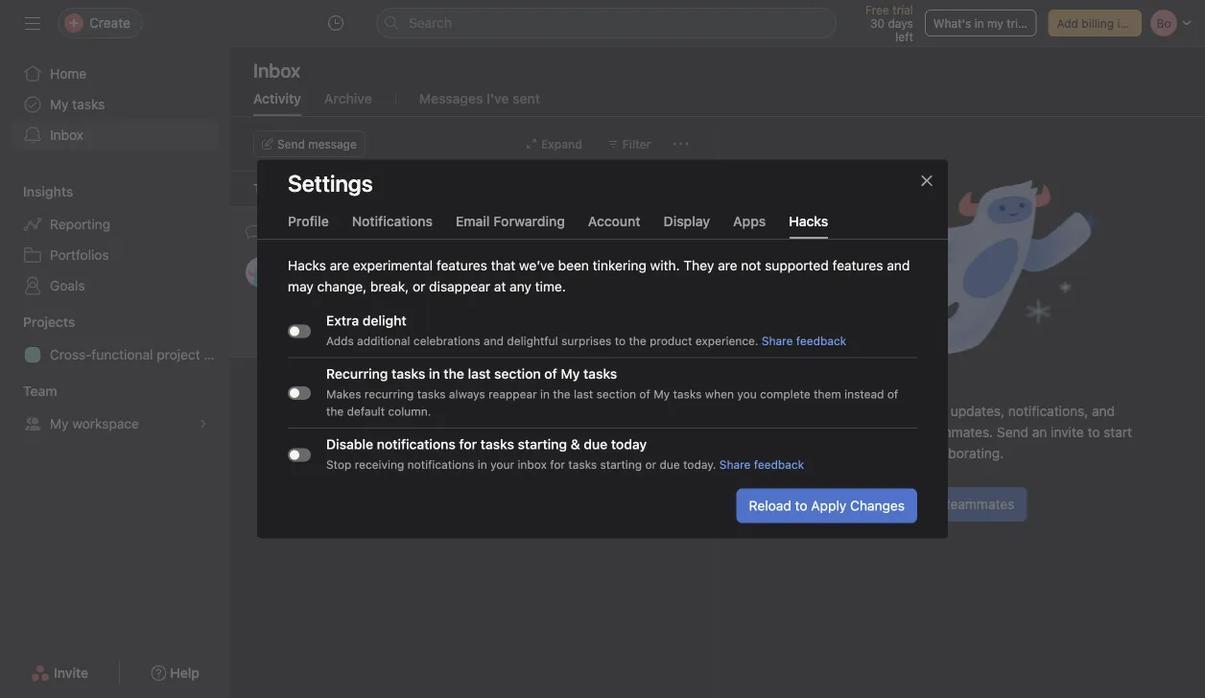 Task type: describe. For each thing, give the bounding box(es) containing it.
you inside 'inbox is where you get updates, notifications, and messages from your teammates. send an invite to start collaborating.'
[[901, 403, 923, 419]]

tasks up recurring
[[392, 366, 425, 382]]

inbox is where you get updates, notifications, and messages from your teammates. send an invite to start collaborating.
[[791, 403, 1132, 461]]

display
[[664, 213, 710, 229]]

free trial 30 days left
[[865, 3, 913, 43]]

notifications, inside yeti inbox is where you get updates, notifications, and messages from your teammates. send an invite to start collaborating. 5 minutes ago
[[488, 284, 568, 300]]

my down product
[[654, 388, 670, 401]]

apply
[[811, 498, 846, 514]]

plan
[[204, 347, 230, 363]]

makes
[[326, 388, 361, 401]]

is inside 'inbox is where you get updates, notifications, and messages from your teammates. send an invite to start collaborating.'
[[845, 403, 855, 419]]

invite inside 'inbox is where you get updates, notifications, and messages from your teammates. send an invite to start collaborating.'
[[1051, 425, 1084, 440]]

1 horizontal spatial of
[[639, 388, 650, 401]]

to inside 'inbox is where you get updates, notifications, and messages from your teammates. send an invite to start collaborating.'
[[1087, 425, 1100, 440]]

0 horizontal spatial for
[[459, 437, 477, 452]]

extra
[[326, 313, 359, 329]]

info
[[1117, 16, 1137, 30]]

an inside 'inbox is where you get updates, notifications, and messages from your teammates. send an invite to start collaborating.'
[[1032, 425, 1047, 440]]

hacks are experimental features that we've been tinkering with. they are not supported features and may change, break, or disappear at any time.
[[288, 258, 910, 295]]

or inside disable notifications for tasks starting & due today stop receiving notifications in your inbox for tasks starting or due today. share feedback
[[645, 458, 656, 472]]

time.
[[535, 279, 566, 295]]

tasks down "surprises"
[[583, 366, 617, 382]]

inbox
[[518, 458, 547, 472]]

experience.
[[695, 334, 758, 348]]

cross-
[[50, 347, 91, 363]]

teammates. inside yeti inbox is where you get updates, notifications, and messages from your teammates. send an invite to start collaborating. 5 minutes ago
[[319, 306, 391, 321]]

reload to apply changes button
[[736, 489, 917, 523]]

yeti
[[288, 260, 312, 275]]

insights element
[[0, 175, 230, 305]]

home
[[50, 66, 87, 82]]

reporting link
[[12, 209, 219, 240]]

my tasks
[[50, 96, 105, 112]]

messages inside yeti inbox is where you get updates, notifications, and messages from your teammates. send an invite to start collaborating. 5 minutes ago
[[598, 284, 661, 300]]

0 vertical spatial section
[[494, 366, 541, 382]]

0 horizontal spatial last
[[468, 366, 491, 382]]

0 vertical spatial starting
[[518, 437, 567, 452]]

close image
[[919, 173, 934, 189]]

recurring
[[364, 388, 414, 401]]

expand
[[541, 137, 582, 151]]

invite teammates
[[909, 496, 1014, 512]]

not
[[741, 258, 761, 273]]

adds
[[326, 334, 354, 348]]

switch for extra delight
[[288, 325, 311, 338]]

2 are from the left
[[718, 258, 737, 273]]

activity
[[253, 91, 301, 106]]

0 horizontal spatial due
[[584, 437, 608, 452]]

1 horizontal spatial last
[[574, 388, 593, 401]]

reporting
[[50, 216, 110, 232]]

column.
[[388, 405, 431, 418]]

start inside yeti inbox is where you get updates, notifications, and messages from your teammates. send an invite to start collaborating. 5 minutes ago
[[502, 306, 531, 321]]

collaborating. inside yeti inbox is where you get updates, notifications, and messages from your teammates. send an invite to start collaborating. 5 minutes ago
[[534, 306, 619, 321]]

0 horizontal spatial of
[[544, 366, 557, 382]]

the inside extra delight adds additional celebrations and delightful surprises to the product experience. share feedback
[[629, 334, 646, 348]]

5
[[288, 326, 295, 340]]

account button
[[588, 213, 641, 239]]

my inside global element
[[50, 96, 69, 112]]

invite for invite teammates
[[909, 496, 942, 512]]

get inside 'inbox is where you get updates, notifications, and messages from your teammates. send an invite to start collaborating.'
[[927, 403, 947, 419]]

my
[[987, 16, 1003, 30]]

we've
[[519, 258, 554, 273]]

settings
[[288, 169, 373, 196]]

minutes
[[298, 326, 341, 340]]

in down celebrations
[[429, 366, 440, 382]]

that
[[491, 258, 515, 273]]

you inside recurring tasks in the last section of my tasks makes recurring tasks always reappear in the last section of my tasks when you complete them instead of the default column.
[[737, 388, 757, 401]]

recurring tasks in the last section of my tasks makes recurring tasks always reappear in the last section of my tasks when you complete them instead of the default column.
[[326, 366, 898, 418]]

to inside extra delight adds additional celebrations and delightful surprises to the product experience. share feedback
[[615, 334, 626, 348]]

stop
[[326, 458, 351, 472]]

in inside what's in my trial? button
[[974, 16, 984, 30]]

inbox up activity
[[253, 59, 300, 81]]

2 vertical spatial notifications
[[407, 458, 474, 472]]

feedback inside extra delight adds additional celebrations and delightful surprises to the product experience. share feedback
[[796, 334, 846, 348]]

billing
[[1082, 16, 1114, 30]]

switch for recurring tasks in the last section of my tasks
[[288, 386, 311, 400]]

changes
[[850, 498, 905, 514]]

2 features from the left
[[832, 258, 883, 273]]

and inside extra delight adds additional celebrations and delightful surprises to the product experience. share feedback
[[484, 334, 504, 348]]

free
[[865, 3, 889, 16]]

the down makes
[[326, 405, 344, 418]]

projects button
[[0, 313, 75, 332]]

collaborating. inside 'inbox is where you get updates, notifications, and messages from your teammates. send an invite to start collaborating.'
[[919, 446, 1004, 461]]

functional
[[91, 347, 153, 363]]

my workspace
[[50, 416, 139, 432]]

add
[[1057, 16, 1078, 30]]

profile button
[[288, 213, 329, 239]]

feedback inside disable notifications for tasks starting & due today stop receiving notifications in your inbox for tasks starting or due today. share feedback
[[754, 458, 804, 472]]

disable
[[326, 437, 373, 452]]

start inside 'inbox is where you get updates, notifications, and messages from your teammates. send an invite to start collaborating.'
[[1103, 425, 1132, 440]]

you inside yeti inbox is where you get updates, notifications, and messages from your teammates. send an invite to start collaborating. 5 minutes ago
[[380, 284, 403, 300]]

default
[[347, 405, 385, 418]]

1 vertical spatial section
[[596, 388, 636, 401]]

cross-functional project plan link
[[12, 340, 230, 370]]

portfolios
[[50, 247, 109, 263]]

archive for archive
[[324, 91, 372, 106]]

celebrations
[[413, 334, 480, 348]]

team
[[23, 383, 57, 399]]

1 horizontal spatial starting
[[600, 458, 642, 472]]

send message button
[[253, 130, 365, 157]]

workspace
[[72, 416, 139, 432]]

your inside yeti inbox is where you get updates, notifications, and messages from your teammates. send an invite to start collaborating. 5 minutes ago
[[288, 306, 315, 321]]

change,
[[317, 279, 367, 295]]

supported
[[765, 258, 829, 273]]

may
[[288, 279, 314, 295]]

invite teammates button
[[896, 487, 1027, 522]]

my down "surprises"
[[561, 366, 580, 382]]

complete
[[760, 388, 810, 401]]

any
[[510, 279, 531, 295]]

add billing info
[[1057, 16, 1137, 30]]

today
[[611, 437, 647, 452]]

messages inside 'inbox is where you get updates, notifications, and messages from your teammates. send an invite to start collaborating.'
[[791, 425, 853, 440]]

profile
[[288, 213, 329, 229]]

and inside hacks are experimental features that we've been tinkering with. they are not supported features and may change, break, or disappear at any time.
[[887, 258, 910, 273]]

with.
[[650, 258, 680, 273]]

teams element
[[0, 374, 230, 443]]

trial
[[893, 3, 913, 16]]

projects
[[23, 314, 75, 330]]

is inside yeti inbox is where you get updates, notifications, and messages from your teammates. send an invite to start collaborating. 5 minutes ago
[[325, 284, 335, 300]]

ago
[[344, 326, 365, 340]]

yeti inbox is where you get updates, notifications, and messages from your teammates. send an invite to start collaborating. 5 minutes ago
[[288, 260, 697, 340]]

expand button
[[517, 130, 591, 157]]

extra delight adds additional celebrations and delightful surprises to the product experience. share feedback
[[326, 313, 846, 348]]

invite inside yeti inbox is where you get updates, notifications, and messages from your teammates. send an invite to start collaborating. 5 minutes ago
[[449, 306, 482, 321]]

your inside 'inbox is where you get updates, notifications, and messages from your teammates. send an invite to start collaborating.'
[[889, 425, 917, 440]]

work happen!
[[396, 223, 493, 241]]

email
[[456, 213, 490, 229]]

activity link
[[253, 91, 301, 116]]

1 features from the left
[[436, 258, 487, 273]]

today.
[[683, 458, 716, 472]]

home link
[[12, 59, 219, 89]]

hacks button
[[789, 213, 828, 239]]

teammates. inside 'inbox is where you get updates, notifications, and messages from your teammates. send an invite to start collaborating.'
[[920, 425, 993, 440]]

1 vertical spatial for
[[550, 458, 565, 472]]

1 horizontal spatial due
[[660, 458, 680, 472]]



Task type: vqa. For each thing, say whether or not it's contained in the screenshot.
Link icon
no



Task type: locate. For each thing, give the bounding box(es) containing it.
is down instead at the bottom
[[845, 403, 855, 419]]

notifications up makes
[[322, 367, 391, 381]]

0 vertical spatial switch
[[288, 325, 311, 338]]

surprises
[[561, 334, 611, 348]]

1 vertical spatial share feedback link
[[719, 458, 804, 472]]

1 switch from the top
[[288, 325, 311, 338]]

section up reappear
[[494, 366, 541, 382]]

to
[[486, 306, 498, 321], [615, 334, 626, 348], [1087, 425, 1100, 440], [795, 498, 807, 514]]

inbox down them
[[808, 403, 842, 419]]

an inside yeti inbox is where you get updates, notifications, and messages from your teammates. send an invite to start collaborating. 5 minutes ago
[[430, 306, 445, 321]]

inbox link
[[12, 120, 219, 151]]

in left inbox
[[478, 458, 487, 472]]

archive link
[[324, 91, 372, 116]]

archive for archive all notifications
[[261, 367, 303, 381]]

1 horizontal spatial share
[[762, 334, 793, 348]]

hacks up may
[[288, 258, 326, 273]]

hide sidebar image
[[25, 15, 40, 31]]

switch left stop
[[288, 448, 311, 462]]

1 horizontal spatial notifications,
[[1008, 403, 1088, 419]]

1 horizontal spatial section
[[596, 388, 636, 401]]

0 vertical spatial messages
[[598, 284, 661, 300]]

notifications button
[[352, 213, 433, 239]]

starting down today
[[600, 458, 642, 472]]

collaborating. up invite teammates
[[919, 446, 1004, 461]]

send down the break,
[[395, 306, 427, 321]]

archive all notifications
[[261, 367, 391, 381]]

1 vertical spatial notifications
[[377, 437, 456, 452]]

and inside 'inbox is where you get updates, notifications, and messages from your teammates. send an invite to start collaborating.'
[[1092, 403, 1115, 419]]

due right the &
[[584, 437, 608, 452]]

1 horizontal spatial start
[[1103, 425, 1132, 440]]

0 vertical spatial notifications
[[322, 367, 391, 381]]

messages down them
[[791, 425, 853, 440]]

1 vertical spatial notifications,
[[1008, 403, 1088, 419]]

hacks inside hacks are experimental features that we've been tinkering with. they are not supported features and may change, break, or disappear at any time.
[[288, 258, 326, 273]]

of up today
[[639, 388, 650, 401]]

0 horizontal spatial notifications,
[[488, 284, 568, 300]]

collaborating. up "surprises"
[[534, 306, 619, 321]]

0 horizontal spatial an
[[430, 306, 445, 321]]

get inside yeti inbox is where you get updates, notifications, and messages from your teammates. send an invite to start collaborating. 5 minutes ago
[[406, 284, 427, 300]]

0 horizontal spatial hacks
[[288, 258, 326, 273]]

updates, inside yeti inbox is where you get updates, notifications, and messages from your teammates. send an invite to start collaborating. 5 minutes ago
[[430, 284, 484, 300]]

your up 5
[[288, 306, 315, 321]]

features
[[436, 258, 487, 273], [832, 258, 883, 273]]

are up the change,
[[330, 258, 349, 273]]

1 are from the left
[[330, 258, 349, 273]]

last up the &
[[574, 388, 593, 401]]

apps
[[733, 213, 766, 229]]

them
[[814, 388, 841, 401]]

1 vertical spatial start
[[1103, 425, 1132, 440]]

share right experience.
[[762, 334, 793, 348]]

3 switch from the top
[[288, 448, 311, 462]]

2 vertical spatial switch
[[288, 448, 311, 462]]

send inside yeti inbox is where you get updates, notifications, and messages from your teammates. send an invite to start collaborating. 5 minutes ago
[[395, 306, 427, 321]]

last
[[468, 366, 491, 382], [574, 388, 593, 401]]

1 vertical spatial your
[[889, 425, 917, 440]]

send up the teammates
[[997, 425, 1029, 440]]

1 horizontal spatial is
[[845, 403, 855, 419]]

teamwork
[[269, 223, 342, 241]]

starting
[[518, 437, 567, 452], [600, 458, 642, 472]]

invite inside button
[[54, 665, 88, 681]]

1 vertical spatial teammates.
[[920, 425, 993, 440]]

1 vertical spatial feedback
[[754, 458, 804, 472]]

1 horizontal spatial are
[[718, 258, 737, 273]]

experimental
[[353, 258, 433, 273]]

switch
[[288, 325, 311, 338], [288, 386, 311, 400], [288, 448, 311, 462]]

section up today
[[596, 388, 636, 401]]

days
[[888, 16, 913, 30]]

email forwarding button
[[456, 213, 565, 239]]

0 horizontal spatial collaborating.
[[534, 306, 619, 321]]

0 vertical spatial get
[[406, 284, 427, 300]]

notifications
[[352, 213, 433, 229]]

0 vertical spatial an
[[430, 306, 445, 321]]

email forwarding
[[456, 213, 565, 229]]

2 horizontal spatial your
[[889, 425, 917, 440]]

display button
[[664, 213, 710, 239]]

1 vertical spatial starting
[[600, 458, 642, 472]]

0 horizontal spatial teammates.
[[319, 306, 391, 321]]

updates, left at
[[430, 284, 484, 300]]

are left not
[[718, 258, 737, 273]]

0 vertical spatial your
[[288, 306, 315, 321]]

teammates.
[[319, 306, 391, 321], [920, 425, 993, 440]]

share feedback link
[[762, 334, 846, 348], [719, 458, 804, 472]]

inbox inside 'inbox is where you get updates, notifications, and messages from your teammates. send an invite to start collaborating.'
[[808, 403, 842, 419]]

search
[[409, 15, 452, 31]]

where inside yeti inbox is where you get updates, notifications, and messages from your teammates. send an invite to start collaborating. 5 minutes ago
[[339, 284, 377, 300]]

apps button
[[733, 213, 766, 239]]

instead
[[844, 388, 884, 401]]

send inside 'inbox is where you get updates, notifications, and messages from your teammates. send an invite to start collaborating.'
[[997, 425, 1029, 440]]

you
[[380, 284, 403, 300], [737, 388, 757, 401], [901, 403, 923, 419]]

in left my
[[974, 16, 984, 30]]

last up always
[[468, 366, 491, 382]]

1 horizontal spatial hacks
[[789, 213, 828, 229]]

in inside disable notifications for tasks starting & due today stop receiving notifications in your inbox for tasks starting or due today. share feedback
[[478, 458, 487, 472]]

1 vertical spatial hacks
[[288, 258, 326, 273]]

invite for invite
[[54, 665, 88, 681]]

0 vertical spatial teammates.
[[319, 306, 391, 321]]

inbox down my tasks
[[50, 127, 84, 143]]

to inside yeti inbox is where you get updates, notifications, and messages from your teammates. send an invite to start collaborating. 5 minutes ago
[[486, 306, 498, 321]]

invite button
[[18, 656, 101, 691]]

archive inside button
[[261, 367, 303, 381]]

an
[[430, 306, 445, 321], [1032, 425, 1047, 440]]

notifications right receiving
[[407, 458, 474, 472]]

your inside disable notifications for tasks starting & due today stop receiving notifications in your inbox for tasks starting or due today. share feedback
[[490, 458, 514, 472]]

1 vertical spatial archive
[[261, 367, 303, 381]]

hacks up supported on the top right of the page
[[789, 213, 828, 229]]

feedback up 'reload'
[[754, 458, 804, 472]]

inbox inside yeti inbox is where you get updates, notifications, and messages from your teammates. send an invite to start collaborating. 5 minutes ago
[[288, 284, 321, 300]]

search list box
[[376, 8, 837, 38]]

where down instead at the bottom
[[859, 403, 897, 419]]

my down team
[[50, 416, 69, 432]]

0 vertical spatial send
[[277, 137, 305, 151]]

archive all notifications button
[[230, 358, 717, 390]]

sent
[[513, 91, 540, 106]]

reload
[[749, 498, 791, 514]]

1 vertical spatial send
[[395, 306, 427, 321]]

switch left adds
[[288, 325, 311, 338]]

share feedback link up complete
[[762, 334, 846, 348]]

features up disappear
[[436, 258, 487, 273]]

1 horizontal spatial your
[[490, 458, 514, 472]]

2 horizontal spatial of
[[887, 388, 898, 401]]

share feedback link for surprises
[[762, 334, 846, 348]]

1 vertical spatial collaborating.
[[919, 446, 1004, 461]]

0 vertical spatial invite
[[909, 496, 942, 512]]

1 vertical spatial share
[[719, 458, 751, 472]]

forwarding
[[493, 213, 565, 229]]

1 vertical spatial due
[[660, 458, 680, 472]]

tasks down the &
[[568, 458, 597, 472]]

always
[[449, 388, 485, 401]]

invite
[[449, 306, 482, 321], [1051, 425, 1084, 440]]

at
[[494, 279, 506, 295]]

my tasks link
[[12, 89, 219, 120]]

feedback up them
[[796, 334, 846, 348]]

tasks up column.
[[417, 388, 446, 401]]

delightful
[[507, 334, 558, 348]]

0 vertical spatial or
[[413, 279, 425, 295]]

to inside reload to apply changes "button"
[[795, 498, 807, 514]]

or inside hacks are experimental features that we've been tinkering with. they are not supported features and may change, break, or disappear at any time.
[[413, 279, 425, 295]]

1 vertical spatial from
[[857, 425, 886, 440]]

0 vertical spatial hacks
[[789, 213, 828, 229]]

from down "with."
[[664, 284, 693, 300]]

messages
[[598, 284, 661, 300], [791, 425, 853, 440]]

my inside teams element
[[50, 416, 69, 432]]

team button
[[0, 382, 57, 401]]

recurring
[[326, 366, 388, 382]]

send inside send message button
[[277, 137, 305, 151]]

messages i've sent link
[[419, 91, 540, 116]]

1 vertical spatial get
[[927, 403, 947, 419]]

0 horizontal spatial updates,
[[430, 284, 484, 300]]

what's
[[933, 16, 971, 30]]

0 vertical spatial invite
[[449, 306, 482, 321]]

1 vertical spatial is
[[845, 403, 855, 419]]

1 vertical spatial last
[[574, 388, 593, 401]]

goals
[[50, 278, 85, 294]]

section
[[494, 366, 541, 382], [596, 388, 636, 401]]

1 horizontal spatial get
[[927, 403, 947, 419]]

tasks inside global element
[[72, 96, 105, 112]]

teammates
[[946, 496, 1014, 512]]

switch down 'all'
[[288, 386, 311, 400]]

due left today. on the right
[[660, 458, 680, 472]]

cross-functional project plan
[[50, 347, 230, 363]]

projects element
[[0, 305, 230, 374]]

in right reappear
[[540, 388, 550, 401]]

or down today
[[645, 458, 656, 472]]

messages down tinkering
[[598, 284, 661, 300]]

2 horizontal spatial send
[[997, 425, 1029, 440]]

0 horizontal spatial features
[[436, 258, 487, 273]]

are
[[330, 258, 349, 273], [718, 258, 737, 273]]

0 horizontal spatial from
[[664, 284, 693, 300]]

from inside yeti inbox is where you get updates, notifications, and messages from your teammates. send an invite to start collaborating. 5 minutes ago
[[664, 284, 693, 300]]

invite inside button
[[909, 496, 942, 512]]

1 horizontal spatial or
[[645, 458, 656, 472]]

0 horizontal spatial your
[[288, 306, 315, 321]]

2 horizontal spatial you
[[901, 403, 923, 419]]

notifications
[[322, 367, 391, 381], [377, 437, 456, 452], [407, 458, 474, 472]]

delight
[[362, 313, 406, 329]]

the
[[629, 334, 646, 348], [444, 366, 464, 382], [553, 388, 570, 401], [326, 405, 344, 418]]

1 horizontal spatial collaborating.
[[919, 446, 1004, 461]]

for right inbox
[[550, 458, 565, 472]]

of down the delightful
[[544, 366, 557, 382]]

the left product
[[629, 334, 646, 348]]

notifications, inside 'inbox is where you get updates, notifications, and messages from your teammates. send an invite to start collaborating.'
[[1008, 403, 1088, 419]]

in
[[974, 16, 984, 30], [429, 366, 440, 382], [540, 388, 550, 401], [478, 458, 487, 472]]

inbox down the yeti
[[288, 284, 321, 300]]

all
[[306, 367, 319, 381]]

send left message
[[277, 137, 305, 151]]

my down home
[[50, 96, 69, 112]]

share inside disable notifications for tasks starting & due today stop receiving notifications in your inbox for tasks starting or due today. share feedback
[[719, 458, 751, 472]]

and inside yeti inbox is where you get updates, notifications, and messages from your teammates. send an invite to start collaborating. 5 minutes ago
[[572, 284, 595, 300]]

notifications inside button
[[322, 367, 391, 381]]

from inside 'inbox is where you get updates, notifications, and messages from your teammates. send an invite to start collaborating.'
[[857, 425, 886, 440]]

0 vertical spatial for
[[459, 437, 477, 452]]

or right the break,
[[413, 279, 425, 295]]

messages
[[419, 91, 483, 106]]

is right may
[[325, 284, 335, 300]]

2 vertical spatial send
[[997, 425, 1029, 440]]

and
[[887, 258, 910, 273], [572, 284, 595, 300], [484, 334, 504, 348], [1092, 403, 1115, 419]]

tasks down home
[[72, 96, 105, 112]]

for
[[459, 437, 477, 452], [550, 458, 565, 472]]

2 vertical spatial you
[[901, 403, 923, 419]]

1 vertical spatial messages
[[791, 425, 853, 440]]

teammates. up ago
[[319, 306, 391, 321]]

from
[[664, 284, 693, 300], [857, 425, 886, 440]]

1 horizontal spatial messages
[[791, 425, 853, 440]]

where up extra
[[339, 284, 377, 300]]

the up always
[[444, 366, 464, 382]]

1 vertical spatial or
[[645, 458, 656, 472]]

is
[[325, 284, 335, 300], [845, 403, 855, 419]]

for down always
[[459, 437, 477, 452]]

0 horizontal spatial or
[[413, 279, 425, 295]]

disappear
[[429, 279, 490, 295]]

0 vertical spatial share
[[762, 334, 793, 348]]

0 horizontal spatial starting
[[518, 437, 567, 452]]

tasks left 'when'
[[673, 388, 702, 401]]

global element
[[0, 47, 230, 162]]

0 horizontal spatial where
[[339, 284, 377, 300]]

share feedback link for today
[[719, 458, 804, 472]]

tasks down reappear
[[480, 437, 514, 452]]

1 horizontal spatial send
[[395, 306, 427, 321]]

0 vertical spatial start
[[502, 306, 531, 321]]

archive left 'all'
[[261, 367, 303, 381]]

0 horizontal spatial invite
[[54, 665, 88, 681]]

been
[[558, 258, 589, 273]]

notifications down column.
[[377, 437, 456, 452]]

share right today. on the right
[[719, 458, 751, 472]]

1 vertical spatial updates,
[[951, 403, 1005, 419]]

updates, up the teammates
[[951, 403, 1005, 419]]

0 vertical spatial from
[[664, 284, 693, 300]]

where inside 'inbox is where you get updates, notifications, and messages from your teammates. send an invite to start collaborating.'
[[859, 403, 897, 419]]

reappear
[[488, 388, 537, 401]]

switch for disable notifications for tasks starting & due today
[[288, 448, 311, 462]]

get
[[406, 284, 427, 300], [927, 403, 947, 419]]

30
[[870, 16, 885, 30]]

1 vertical spatial you
[[737, 388, 757, 401]]

0 vertical spatial due
[[584, 437, 608, 452]]

from down instead at the bottom
[[857, 425, 886, 440]]

0 vertical spatial feedback
[[796, 334, 846, 348]]

hacks for hacks
[[789, 213, 828, 229]]

inbox inside global element
[[50, 127, 84, 143]]

features right supported on the top right of the page
[[832, 258, 883, 273]]

0 horizontal spatial messages
[[598, 284, 661, 300]]

of right instead at the bottom
[[887, 388, 898, 401]]

0 horizontal spatial is
[[325, 284, 335, 300]]

the right reappear
[[553, 388, 570, 401]]

share inside extra delight adds additional celebrations and delightful surprises to the product experience. share feedback
[[762, 334, 793, 348]]

2 switch from the top
[[288, 386, 311, 400]]

1 horizontal spatial an
[[1032, 425, 1047, 440]]

0 horizontal spatial get
[[406, 284, 427, 300]]

add billing info button
[[1048, 10, 1142, 36]]

1 horizontal spatial archive
[[324, 91, 372, 106]]

insights
[[23, 184, 73, 200]]

1 horizontal spatial where
[[859, 403, 897, 419]]

1 horizontal spatial invite
[[909, 496, 942, 512]]

1 horizontal spatial features
[[832, 258, 883, 273]]

makes
[[346, 223, 392, 241]]

&
[[571, 437, 580, 452]]

0 vertical spatial is
[[325, 284, 335, 300]]

archive up message
[[324, 91, 372, 106]]

account
[[588, 213, 641, 229]]

0 vertical spatial you
[[380, 284, 403, 300]]

updates, inside 'inbox is where you get updates, notifications, and messages from your teammates. send an invite to start collaborating.'
[[951, 403, 1005, 419]]

your left inbox
[[490, 458, 514, 472]]

your up changes
[[889, 425, 917, 440]]

my workspace link
[[12, 409, 219, 439]]

starting up inbox
[[518, 437, 567, 452]]

what's in my trial? button
[[925, 10, 1037, 36]]

1 vertical spatial where
[[859, 403, 897, 419]]

0 horizontal spatial section
[[494, 366, 541, 382]]

left
[[895, 30, 913, 43]]

share feedback link up 'reload'
[[719, 458, 804, 472]]

hacks
[[789, 213, 828, 229], [288, 258, 326, 273]]

messages i've sent
[[419, 91, 540, 106]]

1 vertical spatial an
[[1032, 425, 1047, 440]]

disable notifications for tasks starting & due today stop receiving notifications in your inbox for tasks starting or due today. share feedback
[[326, 437, 804, 472]]

0 horizontal spatial you
[[380, 284, 403, 300]]

or
[[413, 279, 425, 295], [645, 458, 656, 472]]

inbox
[[253, 59, 300, 81], [50, 127, 84, 143], [288, 284, 321, 300], [808, 403, 842, 419]]

teammates. up invite teammates
[[920, 425, 993, 440]]

0 vertical spatial share feedback link
[[762, 334, 846, 348]]

additional
[[357, 334, 410, 348]]

hacks for hacks are experimental features that we've been tinkering with. they are not supported features and may change, break, or disappear at any time.
[[288, 258, 326, 273]]

1 horizontal spatial updates,
[[951, 403, 1005, 419]]

teamwork makes work happen!
[[269, 223, 493, 241]]



